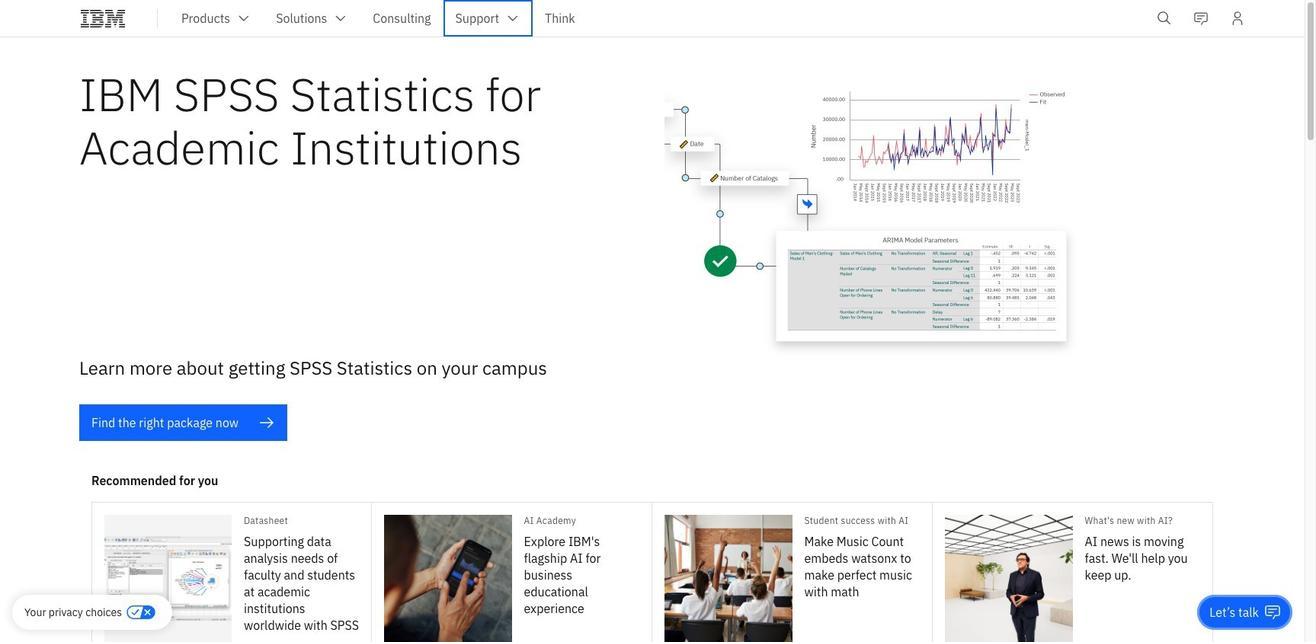Task type: locate. For each thing, give the bounding box(es) containing it.
let's talk element
[[1210, 604, 1259, 621]]



Task type: describe. For each thing, give the bounding box(es) containing it.
your privacy choices element
[[24, 604, 122, 621]]



